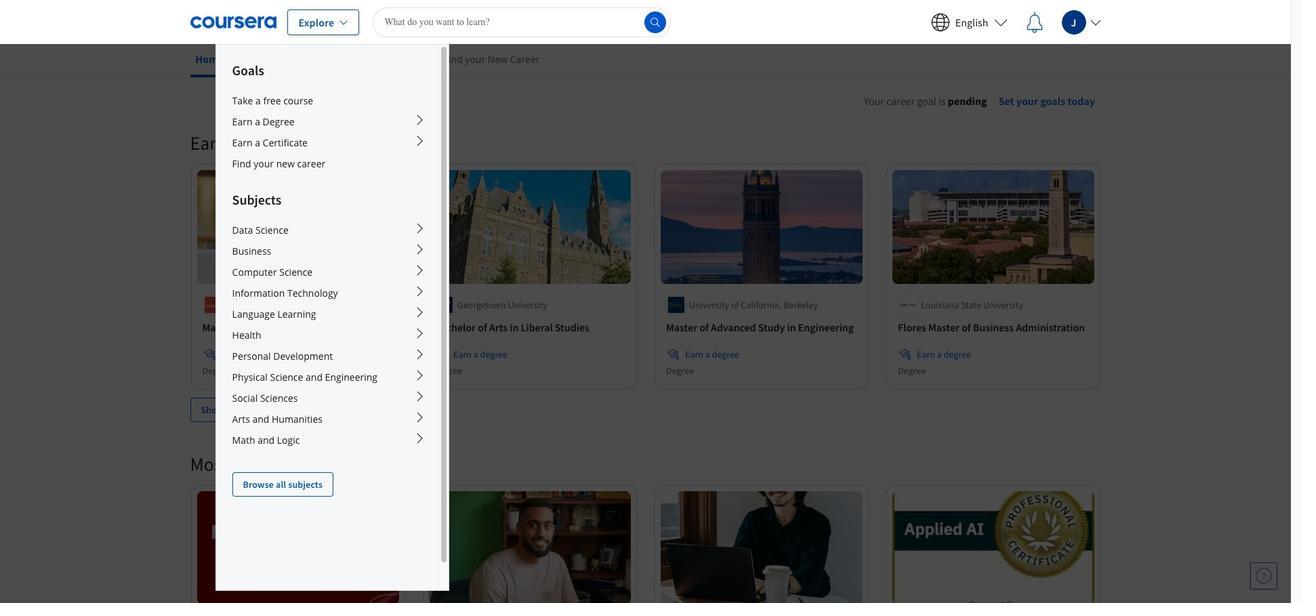 Task type: describe. For each thing, give the bounding box(es) containing it.
help center image
[[1256, 568, 1272, 584]]

What do you want to learn? text field
[[373, 7, 671, 37]]



Task type: vqa. For each thing, say whether or not it's contained in the screenshot.
group
no



Task type: locate. For each thing, give the bounding box(es) containing it.
most popular certificates collection element
[[182, 430, 1109, 603]]

None search field
[[373, 7, 671, 37]]

coursera image
[[190, 11, 276, 33]]

region
[[807, 112, 1248, 246]]

earn your degree collection element
[[182, 109, 1109, 444]]

explore menu element
[[216, 45, 438, 497]]



